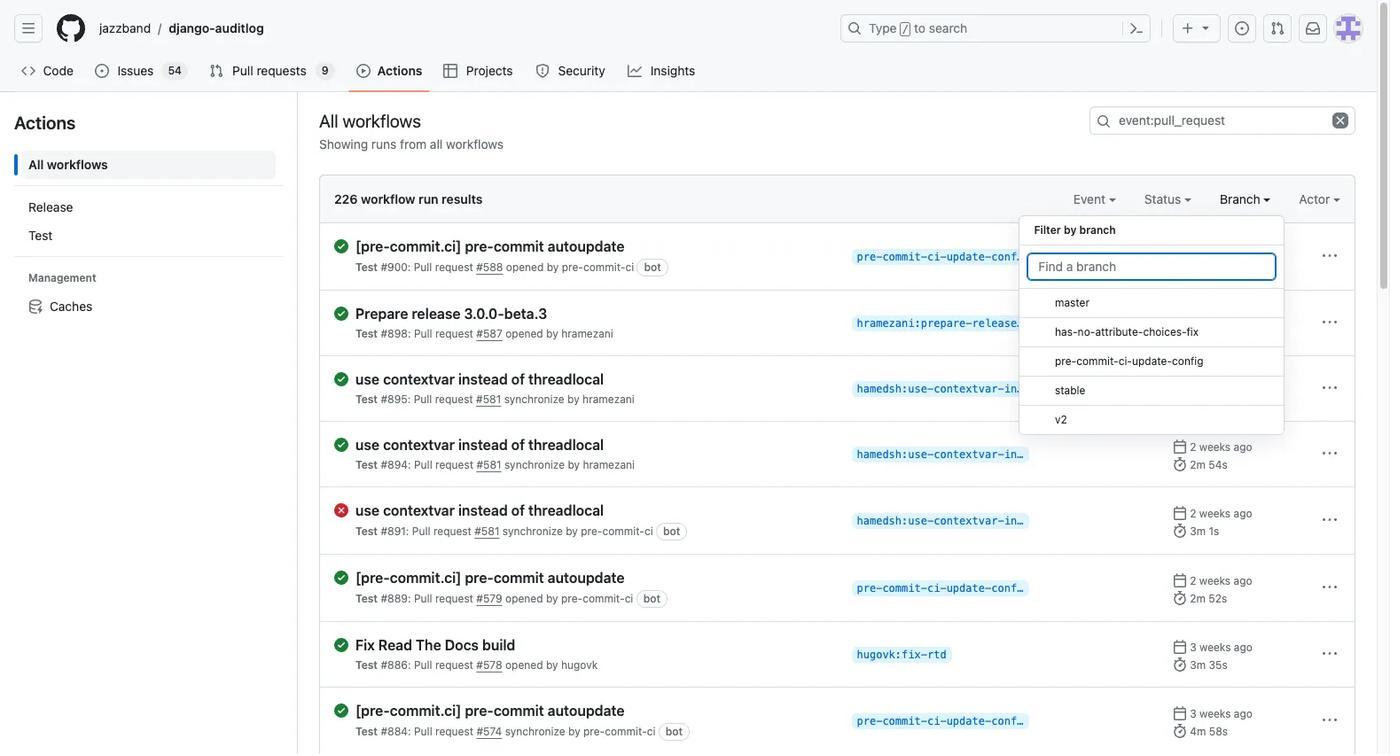 Task type: vqa. For each thing, say whether or not it's contained in the screenshot.


Task type: describe. For each thing, give the bounding box(es) containing it.
ci- for 3 weeks ago
[[928, 716, 947, 728]]

test inside use contextvar instead of threadlocal test #895: pull request #581 synchronize             by hramezani
[[356, 393, 378, 406]]

fix
[[356, 638, 375, 654]]

projects
[[466, 63, 513, 78]]

plus image
[[1181, 21, 1195, 35]]

django-auditlog link
[[162, 14, 271, 43]]

of- for use contextvar instead of threadlocal test #894: pull request #581 synchronize             by hramezani
[[1056, 449, 1075, 461]]

pull requests
[[232, 63, 306, 78]]

1 opened from the top
[[506, 261, 544, 274]]

test left #884: on the bottom left
[[356, 725, 378, 739]]

type
[[869, 20, 897, 35]]

[pre-commit.ci] pre-commit autoupdate for #588
[[356, 239, 625, 254]]

fix
[[1187, 325, 1199, 339]]

of- for use contextvar instead of threadlocal test #895: pull request #581 synchronize             by hramezani
[[1056, 383, 1075, 395]]

stable
[[1056, 384, 1086, 397]]

#891:
[[381, 525, 409, 538]]

3 3m from the top
[[1190, 659, 1206, 672]]

threadlocal for use contextvar instead of threadlocal test #894: pull request #581 synchronize             by hramezani
[[528, 437, 604, 453]]

hramezani for use contextvar instead of threadlocal test #894: pull request #581 synchronize             by hramezani
[[583, 458, 635, 472]]

request left '#588'
[[435, 261, 473, 274]]

has-
[[1056, 325, 1078, 339]]

opened inside prepare release 3.0.0-beta.3 test #898: pull request #587 opened             by hramezani
[[506, 327, 543, 341]]

test #891:
[[356, 525, 412, 538]]

2m for use contextvar instead of threadlocal test #894: pull request #581 synchronize             by hramezani
[[1190, 458, 1206, 472]]

2 vertical spatial #581 link
[[475, 525, 500, 538]]

read
[[378, 638, 412, 654]]

use contextvar instead of threadlocal test #894: pull request #581 synchronize             by hramezani
[[356, 437, 635, 472]]

branch
[[1220, 192, 1264, 207]]

calendar image for 2m 30s
[[1173, 309, 1187, 323]]

run duration image for threadlocal
[[1173, 524, 1187, 538]]

[pre-commit.ci] pre-commit autoupdate link for pull request #588 opened             by pre-commit-ci
[[356, 238, 838, 255]]

master button
[[1020, 289, 1284, 318]]

completed successfully image for use contextvar instead of threadlocal test #895: pull request #581 synchronize             by hramezani
[[334, 372, 348, 387]]

4m 58s
[[1190, 725, 1228, 739]]

runs
[[371, 137, 397, 152]]

pre-commit-ci-update-config for 3 days ago
[[857, 251, 1030, 263]]

all inside list
[[28, 157, 44, 172]]

test left #889:
[[356, 592, 378, 606]]

projects link
[[437, 58, 521, 84]]

#895:
[[381, 393, 411, 406]]

3.0.0-
[[464, 306, 504, 322]]

completed successfully image for #900:
[[334, 239, 348, 254]]

3 hamedsh:use-contextvar-instead-of-threadvars from the top
[[857, 515, 1139, 528]]

the
[[416, 638, 441, 654]]

2 for [pre-commit.ci] pre-commit autoupdate
[[1190, 575, 1197, 588]]

filter
[[1034, 223, 1061, 237]]

2m for prepare release 3.0.0-beta.3 test #898: pull request #587 opened             by hramezani
[[1190, 327, 1206, 341]]

prepare release 3.0.0-beta.3 test #898: pull request #587 opened             by hramezani
[[356, 306, 613, 341]]

insights
[[651, 63, 696, 78]]

event button
[[1074, 190, 1116, 208]]

226
[[334, 192, 358, 207]]

ci- for 2 weeks ago
[[928, 583, 947, 595]]

completed successfully image for #889:
[[334, 571, 348, 585]]

show options image for use contextvar instead of threadlocal test #895: pull request #581 synchronize             by hramezani
[[1323, 381, 1337, 395]]

ci- for 3 days ago
[[928, 251, 947, 263]]

jazzband
[[99, 20, 151, 35]]

30s
[[1209, 327, 1228, 341]]

weeks for 52s
[[1200, 575, 1231, 588]]

contextvar for use contextvar instead of threadlocal test #894: pull request #581 synchronize             by hramezani
[[383, 437, 455, 453]]

pull right the #900:
[[414, 261, 432, 274]]

3 for 4m 58s
[[1190, 708, 1197, 721]]

actor button
[[1299, 190, 1341, 208]]

3m 55s
[[1190, 261, 1228, 274]]

ago for 2m 54s
[[1234, 441, 1253, 454]]

test left #891:
[[356, 525, 378, 538]]

/ for jazzband
[[158, 21, 162, 36]]

completed successfully image for prepare release 3.0.0-beta.3 test #898: pull request #587 opened             by hramezani
[[334, 307, 348, 321]]

1 horizontal spatial workflows
[[343, 110, 421, 131]]

has-no-attribute-choices-fix
[[1056, 325, 1199, 339]]

2m 54s
[[1190, 458, 1228, 472]]

caches link
[[21, 293, 276, 321]]

2m 30s
[[1190, 327, 1228, 341]]

hramezani:prepare-release-3-beta3
[[857, 317, 1068, 330]]

hramezani inside prepare release 3.0.0-beta.3 test #898: pull request #587 opened             by hramezani
[[561, 327, 613, 341]]

pre-commit-ci link for pull request #588 opened             by pre-commit-ci
[[562, 261, 634, 274]]

threadlocal for use contextvar instead of threadlocal test #895: pull request #581 synchronize             by hramezani
[[528, 372, 604, 388]]

3 hamedsh:use-contextvar-instead-of-threadvars link from the top
[[852, 513, 1139, 529]]

status button
[[1145, 190, 1192, 208]]

show options image for prepare release 3.0.0-beta.3 test #898: pull request #587 opened             by hramezani
[[1323, 316, 1337, 330]]

jazzband / django-auditlog
[[99, 20, 264, 36]]

failed image
[[334, 504, 348, 518]]

pre-commit-ci-update-config link for 3 days ago
[[852, 249, 1030, 265]]

instead- for use contextvar instead of threadlocal test #895: pull request #581 synchronize             by hramezani
[[1004, 383, 1056, 395]]

use for use contextvar instead of threadlocal test #894: pull request #581 synchronize             by hramezani
[[356, 437, 380, 453]]

#581 for use contextvar instead of threadlocal test #894: pull request #581 synchronize             by hramezani
[[477, 458, 502, 472]]

beta.3
[[504, 306, 547, 322]]

use contextvar instead of threadlocal test #895: pull request #581 synchronize             by hramezani
[[356, 372, 635, 406]]

stable button
[[1020, 377, 1284, 406]]

0 vertical spatial issue opened image
[[1235, 21, 1249, 35]]

by inside prepare release 3.0.0-beta.3 test #898: pull request #587 opened             by hramezani
[[546, 327, 558, 341]]

request left #579 link
[[435, 592, 474, 606]]

hugovk link
[[561, 659, 598, 672]]

config for 3 weeks ago
[[992, 716, 1030, 728]]

55s
[[1209, 261, 1228, 274]]

use contextvar instead of threadlocal link for use contextvar instead of threadlocal test #895: pull request #581 synchronize             by hramezani
[[356, 371, 838, 388]]

pull request #579 opened             by pre-commit-ci
[[414, 592, 633, 606]]

pre-commit-ci link for pull request #579 opened             by pre-commit-ci
[[561, 592, 633, 606]]

hramezani:prepare-
[[857, 317, 972, 330]]

instead for use contextvar instead of threadlocal test #895: pull request #581 synchronize             by hramezani
[[458, 372, 508, 388]]

pre-commit-ci link for pull request #581 synchronize             by pre-commit-ci
[[581, 525, 653, 538]]

1 run duration image from the top
[[1173, 260, 1187, 274]]

commit.ci] for test #884:
[[390, 703, 462, 719]]

3 contextvar- from the top
[[934, 515, 1004, 528]]

has-no-attribute-choices-fix button
[[1020, 318, 1284, 348]]

caches
[[50, 299, 92, 314]]

pre- inside button
[[1056, 355, 1077, 368]]

hamedsh:use-contextvar-instead-of-threadvars for use contextvar instead of threadlocal test #894: pull request #581 synchronize             by hramezani
[[857, 449, 1139, 461]]

request down 'use contextvar instead of threadlocal'
[[434, 525, 472, 538]]

prepare
[[356, 306, 408, 322]]

jazzband link
[[92, 14, 158, 43]]

35s
[[1209, 659, 1228, 672]]

beta3
[[1036, 317, 1068, 330]]

actions inside actions link
[[377, 63, 422, 78]]

bot for pull request #588 opened             by pre-commit-ci
[[644, 261, 661, 274]]

test inside use contextvar instead of threadlocal test #894: pull request #581 synchronize             by hramezani
[[356, 458, 378, 472]]

prepare release 3.0.0-beta.3 link
[[356, 305, 838, 323]]

by inside use contextvar instead of threadlocal test #895: pull request #581 synchronize             by hramezani
[[568, 393, 580, 406]]

pull request #581 synchronize             by pre-commit-ci
[[412, 525, 653, 538]]

by right #579 link
[[546, 592, 558, 606]]

update- inside button
[[1133, 355, 1173, 368]]

actor
[[1299, 192, 1334, 207]]

calendar image for build
[[1173, 640, 1187, 654]]

ago for 2m 30s
[[1226, 309, 1245, 323]]

request inside prepare release 3.0.0-beta.3 test #898: pull request #587 opened             by hramezani
[[435, 327, 474, 341]]

2 weeks ago for autoupdate
[[1190, 575, 1253, 588]]

pre-commit-ci-update-config for 3 weeks ago
[[857, 716, 1030, 728]]

3 for 3m 55s
[[1190, 243, 1197, 256]]

run
[[419, 192, 439, 207]]

hramezani link for use contextvar instead of threadlocal test #894: pull request #581 synchronize             by hramezani
[[583, 458, 635, 472]]

to
[[914, 20, 926, 35]]

pull left 'requests' at left top
[[232, 63, 253, 78]]

all
[[430, 137, 443, 152]]

no-
[[1078, 325, 1096, 339]]

pre-commit-ci-update-config inside button
[[1056, 355, 1204, 368]]

4 2m from the top
[[1190, 592, 1206, 606]]

2m 52s
[[1190, 592, 1227, 606]]

use for use contextvar instead of threadlocal test #895: pull request #581 synchronize             by hramezani
[[356, 372, 380, 388]]

use for use contextvar instead of threadlocal
[[356, 503, 380, 519]]

opened inside fix read the docs build test #886: pull request #578 opened             by hugovk
[[505, 659, 543, 672]]

pull right #891:
[[412, 525, 431, 538]]

bot for pull request #581 synchronize             by pre-commit-ci
[[663, 525, 680, 538]]

1 2 from the top
[[1190, 441, 1197, 454]]

autoupdate for pull request #574 synchronize             by pre-commit-ci
[[548, 703, 625, 719]]

choices-
[[1144, 325, 1187, 339]]

test #884:
[[356, 725, 414, 739]]

completed successfully image for #886:
[[334, 638, 348, 653]]

by inside menu
[[1064, 223, 1077, 237]]

menu containing filter by branch
[[1019, 208, 1285, 450]]

#578 link
[[477, 659, 502, 672]]

git pull request image for the bottom the issue opened icon
[[209, 64, 223, 78]]

master
[[1056, 296, 1090, 309]]

test link
[[21, 222, 276, 250]]

synchronize inside use contextvar instead of threadlocal test #894: pull request #581 synchronize             by hramezani
[[505, 458, 565, 472]]

pull right #889:
[[414, 592, 432, 606]]

[pre- for #889:
[[356, 570, 390, 586]]

[pre- for #884:
[[356, 703, 390, 719]]

synchronize right #574 link
[[505, 725, 565, 739]]

request left #574 link
[[435, 725, 474, 739]]

branch
[[1080, 223, 1116, 237]]

showing runs from all workflows
[[319, 137, 504, 152]]

3 hamedsh:use- from the top
[[857, 515, 934, 528]]

synchronize down 'use contextvar instead of threadlocal'
[[503, 525, 563, 538]]

3-
[[1024, 317, 1036, 330]]

instead- for use contextvar instead of threadlocal test #894: pull request #581 synchronize             by hramezani
[[1004, 449, 1056, 461]]

code link
[[14, 58, 81, 84]]

run duration image for beta.3
[[1173, 326, 1187, 341]]

pull request #574 synchronize             by pre-commit-ci
[[414, 725, 656, 739]]

pull right #884: on the bottom left
[[414, 725, 432, 739]]

2 calendar image from the top
[[1173, 574, 1187, 588]]

weeks for 1s
[[1200, 507, 1231, 521]]

3 threadvars from the top
[[1075, 515, 1139, 528]]

#574
[[477, 725, 502, 739]]

request inside fix read the docs build test #886: pull request #578 opened             by hugovk
[[435, 659, 474, 672]]

[pre-commit.ci] pre-commit autoupdate for #574
[[356, 703, 625, 719]]

3 days ago for prepare release 3.0.0-beta.3
[[1190, 309, 1245, 323]]

52s
[[1209, 592, 1227, 606]]

#579
[[477, 592, 503, 606]]

by up pull request #579 opened             by pre-commit-ci
[[566, 525, 578, 538]]

hugovk
[[561, 659, 598, 672]]

docs
[[445, 638, 479, 654]]

3 weeks ago for fix read the docs build
[[1190, 641, 1253, 654]]

hugovk:fix-rtd link
[[852, 647, 952, 663]]

pull inside use contextvar instead of threadlocal test #894: pull request #581 synchronize             by hramezani
[[414, 458, 432, 472]]

3 weeks ago for [pre-commit.ci] pre-commit autoupdate
[[1190, 708, 1253, 721]]

rtd
[[928, 649, 947, 662]]

#579 link
[[477, 592, 503, 606]]



Task type: locate. For each thing, give the bounding box(es) containing it.
2 completed successfully image from the top
[[334, 372, 348, 387]]

2 weeks ago up 54s in the bottom of the page
[[1190, 441, 1253, 454]]

opened
[[506, 261, 544, 274], [506, 327, 543, 341], [506, 592, 543, 606], [505, 659, 543, 672]]

test down fix
[[356, 659, 378, 672]]

by left 'hugovk' link at the left of page
[[546, 659, 558, 672]]

1 calendar image from the top
[[1173, 242, 1187, 256]]

pull right #894:
[[414, 458, 432, 472]]

pre-commit-ci-update-config up hramezani:prepare-release-3-beta3 link
[[857, 251, 1030, 263]]

all
[[319, 110, 338, 131], [28, 157, 44, 172]]

0 horizontal spatial git pull request image
[[209, 64, 223, 78]]

ago for 3m 1s
[[1234, 507, 1253, 521]]

1 vertical spatial git pull request image
[[209, 64, 223, 78]]

ci- down has-no-attribute-choices-fix
[[1119, 355, 1133, 368]]

2 use from the top
[[356, 437, 380, 453]]

days
[[1200, 243, 1223, 256], [1200, 309, 1223, 323]]

1 vertical spatial [pre-
[[356, 570, 390, 586]]

by up "pull request #581 synchronize             by pre-commit-ci"
[[568, 458, 580, 472]]

all workflows up runs
[[319, 110, 421, 131]]

0 vertical spatial contextvar-
[[934, 383, 1004, 395]]

2 show options image from the top
[[1323, 381, 1337, 395]]

show options image for 3m 35s
[[1323, 647, 1337, 662]]

release-
[[972, 317, 1024, 330]]

ci for pull request #588 opened             by pre-commit-ci
[[626, 261, 634, 274]]

hamedsh:use-
[[857, 383, 934, 395], [857, 449, 934, 461], [857, 515, 934, 528]]

2 vertical spatial workflows
[[47, 157, 108, 172]]

/ inside jazzband / django-auditlog
[[158, 21, 162, 36]]

by inside use contextvar instead of threadlocal test #894: pull request #581 synchronize             by hramezani
[[568, 458, 580, 472]]

9
[[322, 64, 329, 77]]

calendar image for threadlocal
[[1173, 440, 1187, 454]]

calendar image
[[1173, 440, 1187, 454], [1173, 574, 1187, 588], [1173, 640, 1187, 654]]

3 autoupdate from the top
[[548, 703, 625, 719]]

insights link
[[621, 58, 704, 84]]

#581 link down 'use contextvar instead of threadlocal'
[[475, 525, 500, 538]]

1 vertical spatial workflows
[[446, 137, 504, 152]]

0 vertical spatial of
[[511, 372, 525, 388]]

issue opened image
[[1235, 21, 1249, 35], [95, 64, 109, 78]]

commit.ci] up #889:
[[390, 570, 462, 586]]

2m left 30s
[[1190, 327, 1206, 341]]

pre-commit-ci-update-config for 2 weeks ago
[[857, 583, 1030, 595]]

1 vertical spatial all
[[28, 157, 44, 172]]

graph image
[[628, 64, 642, 78]]

ci- down rtd
[[928, 716, 947, 728]]

2m down the last
[[1190, 393, 1206, 406]]

hamedsh:use- for use contextvar instead of threadlocal test #894: pull request #581 synchronize             by hramezani
[[857, 449, 934, 461]]

2 3m from the top
[[1190, 525, 1206, 538]]

#581 down 'use contextvar instead of threadlocal'
[[475, 525, 500, 538]]

1 hamedsh:use-contextvar-instead-of-threadvars from the top
[[857, 383, 1139, 395]]

2 vertical spatial [pre-commit.ci] pre-commit autoupdate
[[356, 703, 625, 719]]

table image
[[444, 64, 458, 78]]

update- for 3 weeks ago
[[947, 716, 992, 728]]

autoupdate for pull request #588 opened             by pre-commit-ci
[[548, 239, 625, 254]]

0 vertical spatial contextvar
[[383, 372, 455, 388]]

0 vertical spatial threadlocal
[[528, 372, 604, 388]]

2 vertical spatial hamedsh:use-contextvar-instead-of-threadvars
[[857, 515, 1139, 528]]

by inside fix read the docs build test #886: pull request #578 opened             by hugovk
[[546, 659, 558, 672]]

4 show options image from the top
[[1323, 581, 1337, 595]]

3 days ago for [pre-commit.ci] pre-commit autoupdate
[[1190, 243, 1245, 256]]

update- down "has-no-attribute-choices-fix" button
[[1133, 355, 1173, 368]]

contextvar inside use contextvar instead of threadlocal test #894: pull request #581 synchronize             by hramezani
[[383, 437, 455, 453]]

contextvar for use contextvar instead of threadlocal test #895: pull request #581 synchronize             by hramezani
[[383, 372, 455, 388]]

run duration image for docs
[[1173, 658, 1187, 672]]

commit- inside button
[[1077, 355, 1119, 368]]

0 vertical spatial instead
[[458, 372, 508, 388]]

run duration image
[[1173, 260, 1187, 274], [1173, 326, 1187, 341], [1173, 392, 1187, 406], [1173, 591, 1187, 606], [1173, 658, 1187, 672]]

hramezani
[[561, 327, 613, 341], [583, 393, 635, 406], [583, 458, 635, 472]]

1 [pre- from the top
[[356, 239, 390, 254]]

commit up pull request #579 opened             by pre-commit-ci
[[494, 570, 544, 586]]

#581 link up use contextvar instead of threadlocal test #894: pull request #581 synchronize             by hramezani
[[476, 393, 501, 406]]

1 vertical spatial days
[[1200, 309, 1223, 323]]

2 vertical spatial #581
[[475, 525, 500, 538]]

of for use contextvar instead of threadlocal test #894: pull request #581 synchronize             by hramezani
[[511, 437, 525, 453]]

1 contextvar- from the top
[[934, 383, 1004, 395]]

3m left 55s
[[1190, 261, 1206, 274]]

show options image for 3m 1s
[[1323, 513, 1337, 528]]

3 run duration image from the top
[[1173, 724, 1187, 739]]

from
[[400, 137, 427, 152]]

22s
[[1209, 393, 1227, 406]]

2 up 2m 54s
[[1190, 441, 1197, 454]]

3 of from the top
[[511, 503, 525, 519]]

0 vertical spatial [pre-commit.ci] pre-commit autoupdate link
[[356, 238, 838, 255]]

notifications image
[[1306, 21, 1320, 35]]

2 vertical spatial threadvars
[[1075, 515, 1139, 528]]

#574 link
[[477, 725, 502, 739]]

requests
[[257, 63, 306, 78]]

1 vertical spatial hramezani link
[[583, 393, 635, 406]]

contextvar for use contextvar instead of threadlocal
[[383, 503, 455, 519]]

git pull request image for the topmost the issue opened icon
[[1271, 21, 1285, 35]]

#581 link for use contextvar instead of threadlocal test #895: pull request #581 synchronize             by hramezani
[[476, 393, 501, 406]]

4 3 from the top
[[1190, 708, 1197, 721]]

[pre- for #900:
[[356, 239, 390, 254]]

1 commit from the top
[[494, 239, 544, 254]]

ago for 2m 52s
[[1234, 575, 1253, 588]]

[pre- up test #900: on the left of page
[[356, 239, 390, 254]]

homepage image
[[57, 14, 85, 43]]

commit up the pull request #588 opened             by pre-commit-ci
[[494, 239, 544, 254]]

1 vertical spatial list
[[14, 144, 283, 328]]

2 use contextvar instead of threadlocal link from the top
[[356, 436, 838, 454]]

workflows inside all workflows link
[[47, 157, 108, 172]]

1 horizontal spatial git pull request image
[[1271, 21, 1285, 35]]

days up 2m 30s
[[1200, 309, 1223, 323]]

commit for #579
[[494, 570, 544, 586]]

list
[[92, 14, 830, 43], [14, 144, 283, 328]]

2 vertical spatial contextvar
[[383, 503, 455, 519]]

use down 'prepare'
[[356, 372, 380, 388]]

request
[[435, 261, 473, 274], [435, 327, 474, 341], [435, 393, 473, 406], [435, 458, 474, 472], [434, 525, 472, 538], [435, 592, 474, 606], [435, 659, 474, 672], [435, 725, 474, 739]]

weeks for 58s
[[1200, 708, 1231, 721]]

1 vertical spatial hamedsh:use-contextvar-instead-of-threadvars link
[[852, 447, 1139, 463]]

#898:
[[381, 327, 411, 341]]

django-
[[169, 20, 215, 35]]

2 show options image from the top
[[1323, 513, 1337, 528]]

2 [pre- from the top
[[356, 570, 390, 586]]

commit.ci]
[[390, 239, 462, 254], [390, 570, 462, 586], [390, 703, 462, 719]]

workflow
[[361, 192, 415, 207]]

config inside button
[[1173, 355, 1204, 368]]

hugovk:fix-rtd
[[857, 649, 947, 662]]

git pull request image
[[1271, 21, 1285, 35], [209, 64, 223, 78]]

0 vertical spatial 3 days ago
[[1190, 243, 1245, 256]]

workflows right all
[[446, 137, 504, 152]]

completed successfully image for #884:
[[334, 704, 348, 718]]

2 3 weeks ago from the top
[[1190, 708, 1253, 721]]

/ for type
[[902, 23, 909, 35]]

[pre-commit.ci] pre-commit autoupdate link for pull request #579 opened             by pre-commit-ci
[[356, 569, 838, 587]]

3 use from the top
[[356, 503, 380, 519]]

0 horizontal spatial workflows
[[47, 157, 108, 172]]

contextvar
[[383, 372, 455, 388], [383, 437, 455, 453], [383, 503, 455, 519]]

pull inside prepare release 3.0.0-beta.3 test #898: pull request #587 opened             by hramezani
[[414, 327, 432, 341]]

request inside use contextvar instead of threadlocal test #894: pull request #581 synchronize             by hramezani
[[435, 458, 474, 472]]

1 hamedsh:use- from the top
[[857, 383, 934, 395]]

of
[[511, 372, 525, 388], [511, 437, 525, 453], [511, 503, 525, 519]]

weeks for 54s
[[1200, 441, 1231, 454]]

of for use contextvar instead of threadlocal test #895: pull request #581 synchronize             by hramezani
[[511, 372, 525, 388]]

2 hamedsh:use-contextvar-instead-of-threadvars link from the top
[[852, 447, 1139, 463]]

pre-commit-ci-update-config
[[857, 251, 1030, 263], [1056, 355, 1204, 368], [857, 583, 1030, 595], [857, 716, 1030, 728]]

1 run duration image from the top
[[1173, 458, 1187, 472]]

1 threadvars from the top
[[1075, 383, 1139, 395]]

3 show options image from the top
[[1323, 447, 1337, 461]]

weeks up 52s
[[1200, 575, 1231, 588]]

release
[[28, 200, 73, 215]]

play image
[[356, 64, 370, 78]]

commit.ci] for test #900:
[[390, 239, 462, 254]]

use inside use contextvar instead of threadlocal test #894: pull request #581 synchronize             by hramezani
[[356, 437, 380, 453]]

run duration image left 2m 52s
[[1173, 591, 1187, 606]]

of inside use contextvar instead of threadlocal test #895: pull request #581 synchronize             by hramezani
[[511, 372, 525, 388]]

search
[[929, 20, 968, 35]]

list containing jazzband
[[92, 14, 830, 43]]

3 contextvar from the top
[[383, 503, 455, 519]]

calendar image for 2m 22s
[[1173, 374, 1187, 388]]

calendar image for 3m 1s
[[1173, 506, 1187, 521]]

1 vertical spatial contextvar
[[383, 437, 455, 453]]

test inside filter workflows element
[[28, 228, 53, 243]]

pre-commit-ci-update-config up rtd
[[857, 583, 1030, 595]]

show options image
[[1323, 249, 1337, 263], [1323, 513, 1337, 528], [1323, 647, 1337, 662], [1323, 714, 1337, 728]]

1 vertical spatial autoupdate
[[548, 570, 625, 586]]

#581 for use contextvar instead of threadlocal test #895: pull request #581 synchronize             by hramezani
[[476, 393, 501, 406]]

workflows up runs
[[343, 110, 421, 131]]

issue opened image right triangle down "icon" at top
[[1235, 21, 1249, 35]]

3 up 4m
[[1190, 708, 1197, 721]]

1 vertical spatial 2
[[1190, 507, 1197, 521]]

3 threadlocal from the top
[[528, 503, 604, 519]]

3m 35s
[[1190, 659, 1228, 672]]

instead-
[[1004, 383, 1056, 395], [1004, 449, 1056, 461], [1004, 515, 1056, 528]]

[pre-commit.ci] pre-commit autoupdate link for pull request #574 synchronize             by pre-commit-ci
[[356, 702, 838, 720]]

fix read the docs build link
[[356, 637, 838, 654]]

2 [pre-commit.ci] pre-commit autoupdate from the top
[[356, 570, 625, 586]]

all up the release at the top left of page
[[28, 157, 44, 172]]

run duration image left 2m 22s
[[1173, 392, 1187, 406]]

2 weeks ago up '1s'
[[1190, 507, 1253, 521]]

ci for pull request #579 opened             by pre-commit-ci
[[625, 592, 633, 606]]

hramezani link
[[561, 327, 613, 341], [583, 393, 635, 406], [583, 458, 635, 472]]

3 commit.ci] from the top
[[390, 703, 462, 719]]

pull inside fix read the docs build test #886: pull request #578 opened             by hugovk
[[414, 659, 432, 672]]

2 vertical spatial of
[[511, 503, 525, 519]]

1 vertical spatial commit
[[494, 570, 544, 586]]

commit.ci] up #884: on the bottom left
[[390, 703, 462, 719]]

config for 2 weeks ago
[[992, 583, 1030, 595]]

issue opened image left issues
[[95, 64, 109, 78]]

by right filter
[[1064, 223, 1077, 237]]

2 weeks ago up 52s
[[1190, 575, 1253, 588]]

[pre-commit.ci] pre-commit autoupdate up #579
[[356, 570, 625, 586]]

workflows
[[343, 110, 421, 131], [446, 137, 504, 152], [47, 157, 108, 172]]

2 instead- from the top
[[1004, 449, 1056, 461]]

3 completed successfully image from the top
[[334, 638, 348, 653]]

2 vertical spatial hramezani
[[583, 458, 635, 472]]

2 vertical spatial run duration image
[[1173, 724, 1187, 739]]

calendar image for 4m 58s
[[1173, 707, 1187, 721]]

2 vertical spatial instead
[[458, 503, 508, 519]]

2 weeks ago
[[1190, 441, 1253, 454], [1190, 507, 1253, 521], [1190, 575, 1253, 588]]

weeks up 58s
[[1200, 708, 1231, 721]]

actions
[[377, 63, 422, 78], [14, 113, 76, 133]]

build
[[482, 638, 516, 654]]

request up 'use contextvar instead of threadlocal'
[[435, 458, 474, 472]]

1 vertical spatial use
[[356, 437, 380, 453]]

3 completed successfully image from the top
[[334, 438, 348, 452]]

0 vertical spatial threadvars
[[1075, 383, 1139, 395]]

calendar image for 3m 55s
[[1173, 242, 1187, 256]]

hramezani link for prepare release 3.0.0-beta.3 test #898: pull request #587 opened             by hramezani
[[561, 327, 613, 341]]

event
[[1074, 192, 1109, 207]]

2 completed successfully image from the top
[[334, 571, 348, 585]]

run duration image left 3m 1s
[[1173, 524, 1187, 538]]

1 days from the top
[[1200, 243, 1223, 256]]

2 days from the top
[[1200, 309, 1223, 323]]

0 vertical spatial use
[[356, 372, 380, 388]]

clear filters image
[[1333, 113, 1349, 129]]

autoupdate for pull request #579 opened             by pre-commit-ci
[[548, 570, 625, 586]]

all workflows up the release at the top left of page
[[28, 157, 108, 172]]

1 horizontal spatial all
[[319, 110, 338, 131]]

instead inside use contextvar instead of threadlocal test #894: pull request #581 synchronize             by hramezani
[[458, 437, 508, 453]]

0 vertical spatial all
[[319, 110, 338, 131]]

triangle down image
[[1199, 20, 1213, 35]]

weeks up '1s'
[[1200, 507, 1231, 521]]

1s
[[1209, 525, 1220, 538]]

4 run duration image from the top
[[1173, 591, 1187, 606]]

[pre- up test #884:
[[356, 703, 390, 719]]

command palette image
[[1130, 21, 1144, 35]]

1 horizontal spatial all workflows
[[319, 110, 421, 131]]

threadvars for use contextvar instead of threadlocal test #895: pull request #581 synchronize             by hramezani
[[1075, 383, 1139, 395]]

3 up the 3m 55s at the top right of page
[[1190, 243, 1197, 256]]

2 contextvar from the top
[[383, 437, 455, 453]]

2 hamedsh:use-contextvar-instead-of-threadvars from the top
[[857, 449, 1139, 461]]

update- for 2 weeks ago
[[947, 583, 992, 595]]

2 2m from the top
[[1190, 393, 1206, 406]]

2 vertical spatial hamedsh:use-
[[857, 515, 934, 528]]

days up the 3m 55s at the top right of page
[[1200, 243, 1223, 256]]

2m 22s
[[1190, 393, 1227, 406]]

3 for 3m 35s
[[1190, 641, 1197, 654]]

#581 inside use contextvar instead of threadlocal test #894: pull request #581 synchronize             by hramezani
[[477, 458, 502, 472]]

0 vertical spatial list
[[92, 14, 830, 43]]

completed successfully image
[[334, 239, 348, 254], [334, 571, 348, 585], [334, 638, 348, 653], [334, 704, 348, 718]]

use inside use contextvar instead of threadlocal test #895: pull request #581 synchronize             by hramezani
[[356, 372, 380, 388]]

3 [pre-commit.ci] pre-commit autoupdate link from the top
[[356, 702, 838, 720]]

completed successfully image
[[334, 307, 348, 321], [334, 372, 348, 387], [334, 438, 348, 452]]

0 vertical spatial workflows
[[343, 110, 421, 131]]

2m left 54s in the bottom of the page
[[1190, 458, 1206, 472]]

pre-commit-ci-update-config link for 2 weeks ago
[[852, 581, 1030, 597]]

hramezani inside use contextvar instead of threadlocal test #895: pull request #581 synchronize             by hramezani
[[583, 393, 635, 406]]

1 threadlocal from the top
[[528, 372, 604, 388]]

pre-
[[465, 239, 494, 254], [857, 251, 883, 263], [562, 261, 583, 274], [1056, 355, 1077, 368], [581, 525, 603, 538], [465, 570, 494, 586], [857, 583, 883, 595], [561, 592, 583, 606], [465, 703, 494, 719], [857, 716, 883, 728], [584, 725, 605, 739]]

threadlocal inside use contextvar instead of threadlocal test #894: pull request #581 synchronize             by hramezani
[[528, 437, 604, 453]]

hramezani link for use contextvar instead of threadlocal test #895: pull request #581 synchronize             by hramezani
[[583, 393, 635, 406]]

autoupdate up the pull request #588 opened             by pre-commit-ci
[[548, 239, 625, 254]]

hamedsh:use- for use contextvar instead of threadlocal test #895: pull request #581 synchronize             by hramezani
[[857, 383, 934, 395]]

0 vertical spatial pre-commit-ci-update-config link
[[852, 249, 1030, 265]]

showing
[[319, 137, 368, 152]]

2 vertical spatial calendar image
[[1173, 640, 1187, 654]]

0 horizontal spatial actions
[[14, 113, 76, 133]]

hamedsh:use-contextvar-instead-of-threadvars link
[[852, 381, 1139, 397], [852, 447, 1139, 463], [852, 513, 1139, 529]]

3 days ago up 55s
[[1190, 243, 1245, 256]]

3m for [pre-commit.ci] pre-commit autoupdate
[[1190, 261, 1206, 274]]

0 vertical spatial 2 weeks ago
[[1190, 441, 1253, 454]]

1 vertical spatial threadlocal
[[528, 437, 604, 453]]

1 vertical spatial completed successfully image
[[334, 372, 348, 387]]

git pull request image right 54
[[209, 64, 223, 78]]

all workflows link
[[21, 151, 276, 179]]

bot
[[644, 261, 661, 274], [663, 525, 680, 538], [644, 592, 661, 606], [666, 725, 683, 739]]

shield image
[[536, 64, 550, 78]]

#889:
[[381, 592, 411, 606]]

2 vertical spatial contextvar-
[[934, 515, 1004, 528]]

1 show options image from the top
[[1323, 316, 1337, 330]]

1 vertical spatial 3 days ago
[[1190, 309, 1245, 323]]

code
[[43, 63, 73, 78]]

commit.ci] for test #889:
[[390, 570, 462, 586]]

1 hamedsh:use-contextvar-instead-of-threadvars link from the top
[[852, 381, 1139, 397]]

3 instead- from the top
[[1004, 515, 1056, 528]]

Find a branch text field
[[1027, 253, 1277, 281]]

1 completed successfully image from the top
[[334, 307, 348, 321]]

#587
[[477, 327, 503, 341]]

2m for use contextvar instead of threadlocal test #895: pull request #581 synchronize             by hramezani
[[1190, 393, 1206, 406]]

0 vertical spatial of-
[[1056, 383, 1075, 395]]

0 vertical spatial commit.ci]
[[390, 239, 462, 254]]

v2 button
[[1020, 406, 1284, 435]]

instead up "pull request #581 synchronize             by pre-commit-ci"
[[458, 503, 508, 519]]

/ inside type / to search
[[902, 23, 909, 35]]

1 vertical spatial threadvars
[[1075, 449, 1139, 461]]

2 threadvars from the top
[[1075, 449, 1139, 461]]

commit up pull request #574 synchronize             by pre-commit-ci on the left
[[494, 703, 544, 719]]

days for prepare release 3.0.0-beta.3
[[1200, 309, 1223, 323]]

code image
[[21, 64, 35, 78]]

commit for #588
[[494, 239, 544, 254]]

0 vertical spatial #581
[[476, 393, 501, 406]]

2 run duration image from the top
[[1173, 326, 1187, 341]]

of up "pull request #581 synchronize             by pre-commit-ci"
[[511, 503, 525, 519]]

0 vertical spatial use contextvar instead of threadlocal link
[[356, 371, 838, 388]]

1 horizontal spatial /
[[902, 23, 909, 35]]

autoupdate up pull request #579 opened             by pre-commit-ci
[[548, 570, 625, 586]]

0 vertical spatial actions
[[377, 63, 422, 78]]

2 pre-commit-ci-update-config link from the top
[[852, 581, 1030, 597]]

None search field
[[1090, 106, 1356, 135]]

1 completed successfully image from the top
[[334, 239, 348, 254]]

1 vertical spatial 2 weeks ago
[[1190, 507, 1253, 521]]

hamedsh:use-contextvar-instead-of-threadvars for use contextvar instead of threadlocal test #895: pull request #581 synchronize             by hramezani
[[857, 383, 1139, 395]]

2 instead from the top
[[458, 437, 508, 453]]

1 vertical spatial issue opened image
[[95, 64, 109, 78]]

3 3 from the top
[[1190, 641, 1197, 654]]

list containing all workflows
[[14, 144, 283, 328]]

3 up 3m 35s
[[1190, 641, 1197, 654]]

0 vertical spatial hramezani
[[561, 327, 613, 341]]

2 vertical spatial [pre-
[[356, 703, 390, 719]]

5 calendar image from the top
[[1173, 707, 1187, 721]]

[pre-commit.ci] pre-commit autoupdate up '#588'
[[356, 239, 625, 254]]

3 instead from the top
[[458, 503, 508, 519]]

pull request #588 opened             by pre-commit-ci
[[414, 261, 634, 274]]

run duration image
[[1173, 458, 1187, 472], [1173, 524, 1187, 538], [1173, 724, 1187, 739]]

1 vertical spatial all workflows
[[28, 157, 108, 172]]

3 2m from the top
[[1190, 458, 1206, 472]]

contextvar up "#895:"
[[383, 372, 455, 388]]

2 vertical spatial of-
[[1056, 515, 1075, 528]]

[pre- up test #889:
[[356, 570, 390, 586]]

show options image
[[1323, 316, 1337, 330], [1323, 381, 1337, 395], [1323, 447, 1337, 461], [1323, 581, 1337, 595]]

test down the release at the top left of page
[[28, 228, 53, 243]]

#886:
[[381, 659, 411, 672]]

1 3 days ago from the top
[[1190, 243, 1245, 256]]

auditlog
[[215, 20, 264, 35]]

2 2 weeks ago from the top
[[1190, 507, 1253, 521]]

0 vertical spatial git pull request image
[[1271, 21, 1285, 35]]

last week
[[1190, 375, 1237, 388]]

1 pre-commit-ci-update-config link from the top
[[852, 249, 1030, 265]]

1 vertical spatial of
[[511, 437, 525, 453]]

3 of- from the top
[[1056, 515, 1075, 528]]

by down hugovk
[[568, 725, 581, 739]]

2 run duration image from the top
[[1173, 524, 1187, 538]]

[pre-commit.ci] pre-commit autoupdate up #574 link
[[356, 703, 625, 719]]

3 2 from the top
[[1190, 575, 1197, 588]]

synchronize inside use contextvar instead of threadlocal test #895: pull request #581 synchronize             by hramezani
[[504, 393, 565, 406]]

commit.ci] up the #900:
[[390, 239, 462, 254]]

1 contextvar from the top
[[383, 372, 455, 388]]

2 vertical spatial [pre-commit.ci] pre-commit autoupdate link
[[356, 702, 838, 720]]

1 vertical spatial hamedsh:use-
[[857, 449, 934, 461]]

instead inside use contextvar instead of threadlocal test #895: pull request #581 synchronize             by hramezani
[[458, 372, 508, 388]]

3 weeks ago up 35s
[[1190, 641, 1253, 654]]

of for use contextvar instead of threadlocal
[[511, 503, 525, 519]]

test left "#895:"
[[356, 393, 378, 406]]

0 vertical spatial commit
[[494, 239, 544, 254]]

2 vertical spatial hamedsh:use-contextvar-instead-of-threadvars link
[[852, 513, 1139, 529]]

0 vertical spatial hamedsh:use-contextvar-instead-of-threadvars
[[857, 383, 1139, 395]]

use up test #891: on the bottom
[[356, 437, 380, 453]]

58s
[[1209, 725, 1228, 739]]

1 of- from the top
[[1056, 383, 1075, 395]]

2 vertical spatial 3m
[[1190, 659, 1206, 672]]

2 weeks ago for threadlocal
[[1190, 507, 1253, 521]]

2 hamedsh:use- from the top
[[857, 449, 934, 461]]

1 3 weeks ago from the top
[[1190, 641, 1253, 654]]

hamedsh:use-contextvar-instead-of-threadvars link for use contextvar instead of threadlocal test #894: pull request #581 synchronize             by hramezani
[[852, 447, 1139, 463]]

0 vertical spatial all workflows
[[319, 110, 421, 131]]

1 calendar image from the top
[[1173, 440, 1187, 454]]

filter workflows element
[[21, 193, 276, 250]]

hramezani inside use contextvar instead of threadlocal test #894: pull request #581 synchronize             by hramezani
[[583, 458, 635, 472]]

actions link
[[349, 58, 430, 84]]

3 for 2m 30s
[[1190, 309, 1197, 323]]

3 run duration image from the top
[[1173, 392, 1187, 406]]

test inside fix read the docs build test #886: pull request #578 opened             by hugovk
[[356, 659, 378, 672]]

3 [pre-commit.ci] pre-commit autoupdate from the top
[[356, 703, 625, 719]]

54
[[168, 64, 182, 77]]

pre-commit-ci-update-config button
[[1020, 348, 1284, 377]]

threadvars
[[1075, 383, 1139, 395], [1075, 449, 1139, 461], [1075, 515, 1139, 528]]

run duration image left fix
[[1173, 326, 1187, 341]]

4 completed successfully image from the top
[[334, 704, 348, 718]]

ago
[[1226, 243, 1245, 256], [1226, 309, 1245, 323], [1234, 441, 1253, 454], [1234, 507, 1253, 521], [1234, 575, 1253, 588], [1234, 641, 1253, 654], [1234, 708, 1253, 721]]

actions down code link
[[14, 113, 76, 133]]

3 use contextvar instead of threadlocal link from the top
[[356, 502, 838, 520]]

2 vertical spatial commit
[[494, 703, 544, 719]]

ci for pull request #574 synchronize             by pre-commit-ci
[[647, 725, 656, 739]]

#581 inside use contextvar instead of threadlocal test #895: pull request #581 synchronize             by hramezani
[[476, 393, 501, 406]]

1 2 weeks ago from the top
[[1190, 441, 1253, 454]]

1 vertical spatial actions
[[14, 113, 76, 133]]

#588 link
[[476, 261, 503, 274]]

2 vertical spatial use
[[356, 503, 380, 519]]

opened right '#588'
[[506, 261, 544, 274]]

filter by branch
[[1034, 223, 1116, 237]]

0 vertical spatial days
[[1200, 243, 1223, 256]]

[pre-commit.ci] pre-commit autoupdate link
[[356, 238, 838, 255], [356, 569, 838, 587], [356, 702, 838, 720]]

by up beta.3
[[547, 261, 559, 274]]

1 3m from the top
[[1190, 261, 1206, 274]]

calendar image
[[1173, 242, 1187, 256], [1173, 309, 1187, 323], [1173, 374, 1187, 388], [1173, 506, 1187, 521], [1173, 707, 1187, 721]]

/
[[158, 21, 162, 36], [902, 23, 909, 35]]

security
[[558, 63, 605, 78]]

pre-commit-ci-update-config down has-no-attribute-choices-fix
[[1056, 355, 1204, 368]]

2 contextvar- from the top
[[934, 449, 1004, 461]]

pre-commit-ci link for pull request #574 synchronize             by pre-commit-ci
[[584, 725, 656, 739]]

4m
[[1190, 725, 1206, 739]]

test inside prepare release 3.0.0-beta.3 test #898: pull request #587 opened             by hramezani
[[356, 327, 378, 341]]

ci for pull request #581 synchronize             by pre-commit-ci
[[645, 525, 653, 538]]

1 vertical spatial of-
[[1056, 449, 1075, 461]]

show options image for 4m 58s
[[1323, 714, 1337, 728]]

#581 link up 'use contextvar instead of threadlocal'
[[477, 458, 502, 472]]

0 vertical spatial hamedsh:use-
[[857, 383, 934, 395]]

3 calendar image from the top
[[1173, 374, 1187, 388]]

0 horizontal spatial all
[[28, 157, 44, 172]]

1 vertical spatial run duration image
[[1173, 524, 1187, 538]]

1 vertical spatial [pre-commit.ci] pre-commit autoupdate
[[356, 570, 625, 586]]

0 horizontal spatial /
[[158, 21, 162, 36]]

2 for use contextvar instead of threadlocal
[[1190, 507, 1197, 521]]

2 calendar image from the top
[[1173, 309, 1187, 323]]

ci
[[626, 261, 634, 274], [645, 525, 653, 538], [625, 592, 633, 606], [647, 725, 656, 739]]

4 calendar image from the top
[[1173, 506, 1187, 521]]

2 commit.ci] from the top
[[390, 570, 462, 586]]

request down the docs
[[435, 659, 474, 672]]

3 pre-commit-ci-update-config link from the top
[[852, 714, 1030, 730]]

request inside use contextvar instead of threadlocal test #895: pull request #581 synchronize             by hramezani
[[435, 393, 473, 406]]

instead down use contextvar instead of threadlocal test #895: pull request #581 synchronize             by hramezani at the left of the page
[[458, 437, 508, 453]]

/ left to
[[902, 23, 909, 35]]

pre-commit-ci-update-config link for 3 weeks ago
[[852, 714, 1030, 730]]

threadlocal inside use contextvar instead of threadlocal test #895: pull request #581 synchronize             by hramezani
[[528, 372, 604, 388]]

2 commit from the top
[[494, 570, 544, 586]]

2 threadlocal from the top
[[528, 437, 604, 453]]

3 calendar image from the top
[[1173, 640, 1187, 654]]

3m 1s
[[1190, 525, 1220, 538]]

contextvar inside use contextvar instead of threadlocal test #895: pull request #581 synchronize             by hramezani
[[383, 372, 455, 388]]

2 3 days ago from the top
[[1190, 309, 1245, 323]]

pre-commit-ci-update-config down rtd
[[857, 716, 1030, 728]]

synchronize
[[504, 393, 565, 406], [505, 458, 565, 472], [503, 525, 563, 538], [505, 725, 565, 739]]

menu
[[1019, 208, 1285, 450]]

threadlocal for use contextvar instead of threadlocal
[[528, 503, 604, 519]]

by down prepare release 3.0.0-beta.3 link
[[568, 393, 580, 406]]

2 vertical spatial autoupdate
[[548, 703, 625, 719]]

opened down beta.3
[[506, 327, 543, 341]]

2 vertical spatial commit.ci]
[[390, 703, 462, 719]]

of down use contextvar instead of threadlocal test #895: pull request #581 synchronize             by hramezani at the left of the page
[[511, 437, 525, 453]]

management
[[28, 271, 96, 285]]

hamedsh:use-contextvar-instead-of-threadvars link for use contextvar instead of threadlocal test #895: pull request #581 synchronize             by hramezani
[[852, 381, 1139, 397]]

config
[[992, 251, 1030, 263], [1173, 355, 1204, 368], [992, 583, 1030, 595], [992, 716, 1030, 728]]

hramezani:prepare-release-3-beta3 link
[[852, 316, 1068, 332]]

contextvar- for use contextvar instead of threadlocal test #895: pull request #581 synchronize             by hramezani
[[934, 383, 1004, 395]]

test #900:
[[356, 261, 414, 274]]

0 vertical spatial #581 link
[[476, 393, 501, 406]]

0 vertical spatial 2
[[1190, 441, 1197, 454]]

ci- inside button
[[1119, 355, 1133, 368]]

test down 'prepare'
[[356, 327, 378, 341]]

commit for #574
[[494, 703, 544, 719]]

run duration image for autoupdate
[[1173, 724, 1187, 739]]

instead down #587 link on the left of the page
[[458, 372, 508, 388]]

update- for 3 days ago
[[947, 251, 992, 263]]

1 vertical spatial hramezani
[[583, 393, 635, 406]]

test left #894:
[[356, 458, 378, 472]]

1 instead from the top
[[458, 372, 508, 388]]

contextvar up #891:
[[383, 503, 455, 519]]

0 vertical spatial calendar image
[[1173, 440, 1187, 454]]

1 vertical spatial pre-commit-ci-update-config link
[[852, 581, 1030, 597]]

2 [pre-commit.ci] pre-commit autoupdate link from the top
[[356, 569, 838, 587]]

1 horizontal spatial actions
[[377, 63, 422, 78]]

test left the #900:
[[356, 261, 378, 274]]

ago for 4m 58s
[[1234, 708, 1253, 721]]

3 [pre- from the top
[[356, 703, 390, 719]]

1 use from the top
[[356, 372, 380, 388]]

[pre-commit.ci] pre-commit autoupdate
[[356, 239, 625, 254], [356, 570, 625, 586], [356, 703, 625, 719]]

search image
[[1097, 114, 1111, 129]]

issues
[[117, 63, 154, 78]]

pull right "#895:"
[[414, 393, 432, 406]]

2 3 from the top
[[1190, 309, 1197, 323]]

1 vertical spatial calendar image
[[1173, 574, 1187, 588]]

test #889:
[[356, 592, 414, 606]]

1 [pre-commit.ci] pre-commit autoupdate from the top
[[356, 239, 625, 254]]

actions right play icon
[[377, 63, 422, 78]]

instead for use contextvar instead of threadlocal
[[458, 503, 508, 519]]

1 vertical spatial 3 weeks ago
[[1190, 708, 1253, 721]]

of inside use contextvar instead of threadlocal test #894: pull request #581 synchronize             by hramezani
[[511, 437, 525, 453]]

1 show options image from the top
[[1323, 249, 1337, 263]]

all up showing
[[319, 110, 338, 131]]

1 vertical spatial #581 link
[[477, 458, 502, 472]]

0 vertical spatial [pre-commit.ci] pre-commit autoupdate
[[356, 239, 625, 254]]

bot for pull request #574 synchronize             by pre-commit-ci
[[666, 725, 683, 739]]

[pre-commit.ci] pre-commit autoupdate link up prepare release 3.0.0-beta.3 link
[[356, 238, 838, 255]]

2
[[1190, 441, 1197, 454], [1190, 507, 1197, 521], [1190, 575, 1197, 588]]

1 vertical spatial instead-
[[1004, 449, 1056, 461]]

3 commit from the top
[[494, 703, 544, 719]]

3 opened from the top
[[506, 592, 543, 606]]

1 vertical spatial contextvar-
[[934, 449, 1004, 461]]

4 show options image from the top
[[1323, 714, 1337, 728]]

2 vertical spatial use contextvar instead of threadlocal link
[[356, 502, 838, 520]]

pull inside use contextvar instead of threadlocal test #895: pull request #581 synchronize             by hramezani
[[414, 393, 432, 406]]

ci- up rtd
[[928, 583, 947, 595]]

show options image for 3m 55s
[[1323, 249, 1337, 263]]

0 vertical spatial [pre-
[[356, 239, 390, 254]]

pull down the
[[414, 659, 432, 672]]

weeks for 35s
[[1200, 641, 1231, 654]]

2 horizontal spatial workflows
[[446, 137, 504, 152]]

2 of from the top
[[511, 437, 525, 453]]

2m left 52s
[[1190, 592, 1206, 606]]



